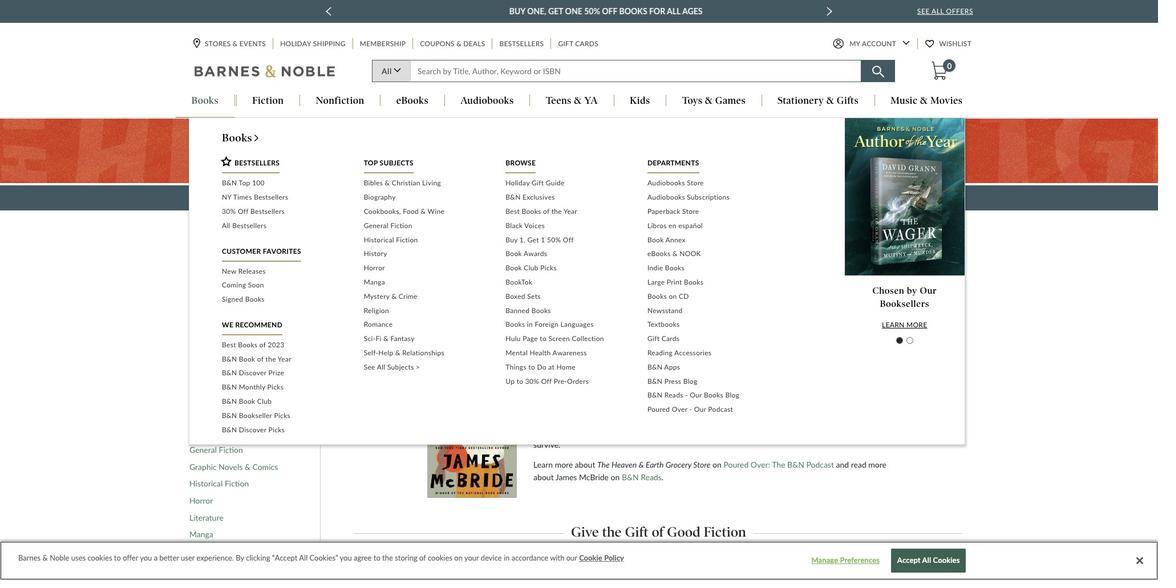 Task type: vqa. For each thing, say whether or not it's contained in the screenshot.
McBride in the 'THE HEAVEN & EARTH GROCERY STORE (2023 B&N BOOK OF THE YEAR) BY JAMES MCBRIDE'
yes



Task type: describe. For each thing, give the bounding box(es) containing it.
off down black voices link
[[563, 235, 574, 244]]

0 vertical spatial general fiction link
[[364, 219, 489, 233]]

to right 'page'
[[540, 334, 547, 343]]

poured inside fiction books main content
[[724, 460, 749, 470]]

book inside comes the barnes & noble 2023 book of the year,
[[611, 415, 629, 425]]

all link
[[372, 60, 410, 82]]

2 cookies from the left
[[428, 554, 452, 563]]

the right comes
[[872, 402, 884, 412]]

1 vertical spatial blog
[[725, 391, 740, 400]]

home inside holiday gift guide b&n exclusives best books of the year black voices buy 1, get 1 50% off book awards book club picks booktok boxed sets banned books books in foreign languages hulu page to screen collection mental health awareness things to do at home up to 30% off pre-orders
[[557, 363, 576, 371]]

relationships
[[402, 349, 444, 357]]

0 vertical spatial historical fiction link
[[364, 233, 489, 247]]

holiday shipping
[[280, 40, 346, 48]]

over:
[[751, 460, 770, 470]]

book up the fiction at the top of page
[[506, 250, 522, 258]]

pre-
[[554, 377, 567, 385]]

many
[[687, 260, 704, 269]]

one,
[[500, 6, 520, 16]]

cookies
[[933, 556, 960, 565]]

general fiction
[[189, 445, 243, 455]]

offer
[[123, 554, 138, 563]]

all inside bibles & christian living biography cookbooks, food & wine general fiction historical fiction history horror manga mystery & crime religion romance sci-fi & fantasy self-help & relationships see all subjects >
[[377, 363, 385, 371]]

0 horizontal spatial gift cards link
[[557, 39, 600, 49]]

the inside the heaven & earth grocery store (2023 b&n book of the year) by james mcbride
[[825, 366, 842, 379]]

cookbooks,
[[364, 207, 401, 216]]

the inside 2023 b&n book of the year winner learn more
[[666, 315, 686, 331]]

b&n up fiction ebooks at left bottom
[[222, 369, 237, 377]]

store up español
[[682, 207, 699, 216]]

& right bibles
[[385, 179, 390, 187]]

fiction right good
[[704, 524, 746, 540]]

the up wine
[[435, 193, 450, 203]]

all left ages
[[640, 6, 654, 16]]

poured inside audiobooks store audiobooks subscriptions paperback store libros en español book annex ebooks & nook indie books large print books books on cd newsstand textbooks gift cards reading accessories b&n apps b&n press blog b&n reads - our books blog poured over - our podcast
[[648, 405, 670, 414]]

bestsellers down one,
[[500, 40, 544, 48]]

books link
[[222, 132, 405, 145]]

& inside comes the barnes & noble 2023 book of the year,
[[560, 415, 565, 425]]

b&n left .
[[622, 472, 639, 482]]

by
[[236, 554, 244, 563]]

cards inside audiobooks store audiobooks subscriptions paperback store libros en español book annex ebooks & nook indie books large print books books on cd newsstand textbooks gift cards reading accessories b&n apps b&n press blog b&n reads - our books blog poured over - our podcast
[[662, 334, 680, 343]]

audiobooks inside 'link'
[[215, 366, 257, 376]]

reads inside fiction books main content
[[641, 472, 662, 482]]

we recommend heading
[[222, 321, 282, 335]]

a left the variety
[[460, 260, 464, 269]]

crime inside bibles & christian living biography cookbooks, food & wine general fiction historical fiction history horror manga mystery & crime religion romance sci-fi & fantasy self-help & relationships see all subjects >
[[399, 292, 417, 301]]

club inside the best books of 2023 b&n book of the year b&n discover prize b&n monthly picks b&n book club b&n bookseller picks b&n discover picks
[[257, 397, 272, 406]]

0 vertical spatial get
[[521, 6, 536, 16]]

chosen by our booksellers
[[873, 286, 937, 309]]

1,
[[520, 235, 526, 244]]

the right over:
[[772, 460, 785, 470]]

b&n book club link
[[222, 395, 347, 409]]

james inside and read more about james mcbride on
[[556, 472, 577, 482]]

bestsellers up customer
[[232, 221, 267, 230]]

off inside b&n top 100 ny times bestsellers 30% off bestsellers all bestsellers
[[238, 207, 249, 216]]

& inside the heaven & earth grocery store (2023 b&n book of the year) by james mcbride
[[600, 366, 608, 379]]

things to do at home link
[[506, 360, 630, 375]]

all down membership at the left top
[[382, 66, 392, 76]]

subscriptions
[[687, 193, 730, 202]]

gift inside holiday gift guide b&n exclusives best books of the year black voices buy 1, get 1 50% off book awards book club picks booktok boxed sets banned books books in foreign languages hulu page to screen collection mental health awareness things to do at home up to 30% off pre-orders
[[532, 179, 544, 187]]

gift down 'buy one, get one 50% off books for all ages' link
[[558, 40, 573, 48]]

search image
[[872, 66, 884, 78]]

guide inside holiday gift guide b&n exclusives best books of the year black voices buy 1, get 1 50% off book awards book club picks booktok boxed sets banned books books in foreign languages hulu page to screen collection mental health awareness things to do at home up to 30% off pre-orders
[[546, 179, 565, 187]]

stores
[[205, 40, 231, 48]]

book inside audiobooks store audiobooks subscriptions paperback store libros en español book annex ebooks & nook indie books large print books books on cd newsstand textbooks gift cards reading accessories b&n apps b&n press blog b&n reads - our books blog poured over - our podcast
[[648, 235, 664, 244]]

the inside holiday gift guide b&n exclusives best books of the year black voices buy 1, get 1 50% off book awards book club picks booktok boxed sets banned books books in foreign languages hulu page to screen collection mental health awareness things to do at home up to 30% off pre-orders
[[552, 207, 562, 216]]

coupons & deals
[[420, 40, 485, 48]]

the inside 'privacy' alert dialog
[[382, 554, 393, 563]]

fiction up general fiction
[[189, 430, 218, 438]]

crime inside fiction books main content
[[228, 547, 249, 556]]

of inside the heaven & earth grocery store (2023 b&n book of the year) by james mcbride
[[811, 366, 822, 379]]

best books of 2023 link
[[222, 338, 347, 352]]

coming soon
[[189, 349, 236, 359]]

& left the gifts
[[827, 95, 834, 106]]

previous slide / item image
[[326, 7, 332, 16]]

30% inside holiday gift guide b&n exclusives best books of the year black voices buy 1, get 1 50% off book awards book club picks booktok boxed sets banned books books in foreign languages hulu page to screen collection mental health awareness things to do at home up to 30% off pre-orders
[[525, 377, 539, 385]]

on up best books of the year link
[[563, 193, 574, 203]]

mystery & crime link inside fiction books main content
[[189, 547, 249, 557]]

town
[[553, 427, 571, 437]]

1 you from the left
[[140, 554, 152, 563]]

& up romance
[[392, 292, 397, 301]]

manage preferences
[[812, 556, 880, 565]]

buy inside holiday gift guide b&n exclusives best books of the year black voices buy 1, get 1 50% off book awards book club picks booktok boxed sets banned books books in foreign languages hulu page to screen collection mental health awareness things to do at home up to 30% off pre-orders
[[506, 235, 518, 244]]

picks down prize
[[267, 383, 284, 392]]

b&n down fiction audiobooks 'link'
[[222, 383, 237, 392]]

indie books link
[[648, 261, 772, 276]]

0 vertical spatial new releases link
[[222, 264, 347, 279]]

bestsellers image
[[220, 156, 232, 167]]

& up the formed
[[714, 415, 719, 425]]

self-help & relationships link
[[364, 346, 489, 360]]

0 horizontal spatial general fiction link
[[189, 445, 243, 455]]

read
[[851, 460, 867, 470]]

offers
[[946, 7, 973, 15]]

b&n up general fiction
[[222, 425, 237, 434]]

agree
[[354, 554, 372, 563]]

b&n inside the heaven & earth grocery store (2023 b&n book of the year) by james mcbride
[[753, 366, 778, 379]]

gift inside audiobooks store audiobooks subscriptions paperback store libros en español book annex ebooks & nook indie books large print books books on cd newsstand textbooks gift cards reading accessories b&n apps b&n press blog b&n reads - our books blog poured over - our podcast
[[648, 334, 660, 343]]

all left offers
[[932, 7, 944, 15]]

a right novel
[[871, 415, 875, 425]]

0 vertical spatial bestsellers link
[[498, 39, 545, 49]]

fiction audiobooks link
[[189, 366, 257, 376]]

new releases
[[189, 332, 238, 342]]

the down over
[[673, 415, 685, 425]]

1 vertical spatial learn
[[534, 460, 553, 470]]

to right up
[[517, 377, 523, 385]]

holiday shipping link
[[279, 39, 347, 49]]

privacy alert dialog
[[0, 542, 1158, 580]]

screen
[[549, 334, 570, 343]]

mystery inside bibles & christian living biography cookbooks, food & wine general fiction historical fiction history horror manga mystery & crime religion romance sci-fi & fantasy self-help & relationships see all subjects >
[[364, 292, 390, 301]]

top inside b&n top 100 ny times bestsellers 30% off bestsellers all bestsellers
[[239, 179, 250, 187]]

buy one, get one 50% off books for all ages link
[[482, 5, 676, 18]]

our inside fiction books main content
[[645, 193, 662, 203]]

1 vertical spatial manga link
[[189, 530, 213, 540]]

of inside comes the barnes & noble 2023 book of the year,
[[631, 415, 638, 425]]

2 vertical spatial heaven
[[612, 460, 637, 470]]

shipping
[[313, 40, 346, 48]]

all inside button
[[922, 556, 931, 565]]

on inside audiobooks store audiobooks subscriptions paperback store libros en español book annex ebooks & nook indie books large print books books on cd newsstand textbooks gift cards reading accessories b&n apps b&n press blog b&n reads - our books blog poured over - our podcast
[[669, 292, 677, 301]]

to inside a stunning novel about a small town and the bonds of community that are formed between marginalized groups in order to survive.
[[866, 427, 873, 437]]

book down monthly
[[239, 397, 255, 406]]

year,
[[654, 415, 670, 425]]

barnes inside comes the barnes & noble 2023 book of the year,
[[534, 415, 558, 425]]

customer favorites heading
[[222, 247, 301, 262]]

fiction up including
[[525, 237, 580, 259]]

preferences
[[840, 556, 880, 565]]

the inside the best books of 2023 b&n book of the year b&n discover prize b&n monthly picks b&n book club b&n bookseller picks b&n discover picks
[[266, 355, 276, 363]]

store down a stunning novel about a small town and the bonds of community that are formed between marginalized groups in order to survive.
[[693, 460, 711, 470]]

& inside 'privacy' alert dialog
[[43, 554, 48, 563]]

b&n down marginalized
[[787, 460, 804, 470]]

and up year,
[[664, 402, 677, 412]]

books inside main content
[[585, 237, 633, 259]]

in inside 'privacy' alert dialog
[[504, 554, 510, 563]]

see inside bibles & christian living biography cookbooks, food & wine general fiction historical fiction history horror manga mystery & crime religion romance sci-fi & fantasy self-help & relationships see all subjects >
[[364, 363, 375, 371]]

0 horizontal spatial historical fiction link
[[189, 479, 249, 489]]

find the perfect gift for everyone on your list shop our holiday gift guide
[[414, 193, 744, 203]]

on down the formed
[[713, 460, 722, 470]]

& right stores
[[233, 40, 238, 48]]

b&n reads link
[[622, 472, 662, 482]]

book inside the heaven & earth grocery store (2023 b&n book of the year) by james mcbride
[[781, 366, 808, 379]]

community
[[635, 427, 674, 437]]

award
[[731, 402, 754, 412]]

books button
[[176, 95, 234, 118]]

1 horizontal spatial see
[[917, 7, 930, 15]]

& left deals
[[457, 40, 462, 48]]

Search by Title, Author, Keyword or ISBN text field
[[410, 60, 862, 82]]

0 vertical spatial cards
[[575, 40, 599, 48]]

reading accessories link
[[648, 346, 772, 360]]

variety
[[465, 260, 486, 269]]

my account button
[[833, 39, 910, 49]]

podcast inside audiobooks store audiobooks subscriptions paperback store libros en español book annex ebooks & nook indie books large print books books on cd newsstand textbooks gift cards reading accessories b&n apps b&n press blog b&n reads - our books blog poured over - our podcast
[[708, 405, 733, 414]]

1 vertical spatial -
[[690, 405, 692, 414]]

to left offer
[[114, 554, 121, 563]]

new releases coming soon signed books
[[222, 267, 266, 304]]

1
[[541, 235, 545, 244]]

by inside chosen by our booksellers
[[907, 286, 918, 296]]

gift right perfect
[[486, 193, 503, 203]]

over
[[672, 405, 688, 414]]

b&n up fiction audiobooks
[[222, 355, 237, 363]]

the down the kong
[[641, 415, 652, 425]]

1 horizontal spatial gift cards link
[[648, 332, 772, 346]]

survive.
[[534, 440, 561, 450]]

bibles
[[364, 179, 383, 187]]

1 discover from the top
[[239, 369, 267, 377]]

30% inside b&n top 100 ny times bestsellers 30% off bestsellers all bestsellers
[[222, 207, 236, 216]]

& left by
[[220, 547, 226, 556]]

historical inside bibles & christian living biography cookbooks, food & wine general fiction historical fiction history horror manga mystery & crime religion romance sci-fi & fantasy self-help & relationships see all subjects >
[[364, 235, 394, 244]]

book up the heaven & earth grocery store,
[[711, 402, 729, 412]]

2 vertical spatial earth
[[646, 460, 664, 470]]

list for top subjects
[[364, 177, 489, 375]]

0 vertical spatial -
[[685, 391, 688, 400]]

the inside the heaven & earth grocery store (2023 b&n book of the year) by james mcbride
[[534, 366, 553, 379]]

literature link
[[189, 513, 224, 523]]

mystery & crime
[[189, 547, 249, 556]]

a inside alert dialog
[[154, 554, 158, 563]]

& right the novels
[[245, 462, 250, 472]]

teens & ya
[[546, 95, 598, 106]]

holiday inside fiction books main content
[[664, 193, 697, 203]]

off left pre-
[[541, 377, 552, 385]]

list for we recommend
[[222, 338, 347, 437]]

releases for new releases coming soon signed books
[[238, 267, 266, 275]]

grocery for store,
[[741, 415, 767, 425]]

departments
[[648, 159, 699, 167]]

b&n down fiction home link
[[222, 411, 237, 420]]

bestsellers down ny times bestsellers link
[[250, 207, 285, 216]]

b&n inside b&n top 100 ny times bestsellers 30% off bestsellers all bestsellers
[[222, 179, 237, 187]]

biography
[[364, 193, 396, 202]]

horror inside fiction books main content
[[189, 496, 213, 506]]

cart image
[[932, 62, 947, 80]]

booksellers
[[880, 298, 930, 309]]

picks down the b&n book club link at the bottom of the page
[[274, 411, 290, 420]]

barnes inside 'privacy' alert dialog
[[18, 554, 41, 563]]

30% off bestsellers link
[[222, 205, 347, 219]]

best inside holiday gift guide b&n exclusives best books of the year black voices buy 1, get 1 50% off book awards book club picks booktok boxed sets banned books books in foreign languages hulu page to screen collection mental health awareness things to do at home up to 30% off pre-orders
[[506, 207, 520, 216]]

cd
[[679, 292, 689, 301]]

soon inside coming soon link
[[218, 349, 236, 359]]

0 vertical spatial coming soon link
[[222, 279, 347, 293]]

b&n apps link
[[648, 360, 772, 375]]

year inside holiday gift guide b&n exclusives best books of the year black voices buy 1, get 1 50% off book awards book club picks booktok boxed sets banned books books in foreign languages hulu page to screen collection mental health awareness things to do at home up to 30% off pre-orders
[[564, 207, 577, 216]]

mystery inside fiction books main content
[[189, 547, 218, 556]]

historical fiction
[[189, 479, 249, 489]]

romance link
[[646, 260, 672, 269]]

of inside a stunning novel about a small town and the bonds of community that are formed between marginalized groups in order to survive.
[[625, 427, 632, 437]]

mental health awareness link
[[506, 346, 630, 360]]

learn more link
[[882, 320, 927, 329]]

0 vertical spatial mystery & crime link
[[364, 290, 489, 304]]

browse heading
[[506, 159, 536, 174]]

down arrow image
[[903, 41, 910, 45]]

reads inside audiobooks store audiobooks subscriptions paperback store libros en español book annex ebooks & nook indie books large print books books on cd newsstand textbooks gift cards reading accessories b&n apps b&n press blog b&n reads - our books blog poured over - our podcast
[[665, 391, 683, 400]]

see all offers
[[917, 7, 973, 15]]

top inside heading
[[364, 159, 378, 167]]

history
[[364, 250, 387, 258]]

teens & ya button
[[530, 95, 614, 108]]

of left the fiction at the top of page
[[488, 260, 494, 269]]

0 vertical spatial buy
[[482, 6, 498, 16]]

b&n down fiction ebooks link
[[222, 397, 237, 406]]

book up 'booktok'
[[506, 264, 522, 272]]

b&n down reading on the right bottom of the page
[[648, 363, 663, 371]]

coming inside 'new releases coming soon signed books'
[[222, 281, 246, 289]]

guide inside fiction books main content
[[719, 193, 744, 203]]

store up subscriptions
[[687, 179, 704, 187]]

holiday for holiday shipping
[[280, 40, 311, 48]]

favorites
[[263, 247, 301, 255]]

toys & games
[[682, 95, 746, 106]]

& up b&n reads link
[[639, 460, 644, 470]]

deacon
[[601, 402, 627, 412]]

subjects for biography
[[380, 159, 414, 167]]

& right the fi
[[383, 334, 389, 343]]

device
[[481, 554, 502, 563]]

español
[[678, 221, 703, 230]]

1 vertical spatial about
[[575, 460, 595, 470]]

2 vertical spatial grocery
[[666, 460, 692, 470]]

horror inside bibles & christian living biography cookbooks, food & wine general fiction historical fiction history horror manga mystery & crime religion romance sci-fi & fantasy self-help & relationships see all subjects >
[[364, 264, 385, 272]]

store inside the heaven & earth grocery store (2023 b&n book of the year) by james mcbride
[[688, 366, 716, 379]]

the inside a stunning novel about a small town and the bonds of community that are formed between marginalized groups in order to survive.
[[588, 427, 600, 437]]

list for departments
[[648, 177, 772, 417]]

graphic
[[189, 462, 217, 472]]

& left ya
[[574, 95, 582, 106]]

1 vertical spatial coming soon link
[[189, 349, 236, 359]]

0 horizontal spatial bestsellers link
[[189, 315, 227, 325]]

teens
[[546, 95, 572, 106]]

bookseller
[[239, 411, 272, 420]]

the heaven & earth grocery store (2023 b&n book of the year) image
[[427, 362, 517, 498]]

2 discover from the top
[[239, 425, 267, 434]]

page
[[523, 334, 538, 343]]

the down bonds
[[597, 460, 610, 470]]

press
[[665, 377, 681, 385]]

off up gift cards
[[575, 6, 591, 16]]

nook
[[680, 250, 701, 258]]

of down the best books of 2023 link
[[257, 355, 264, 363]]

of left good
[[652, 524, 664, 540]]

to left do
[[528, 363, 535, 371]]

top subjects heading
[[364, 159, 414, 174]]

romance
[[646, 260, 672, 269]]

podcast inside fiction books main content
[[806, 460, 834, 470]]

monthly
[[239, 383, 265, 392]]

experience.
[[197, 554, 234, 563]]

literature
[[189, 513, 224, 523]]

religion link
[[364, 304, 489, 318]]

& right "food"
[[421, 207, 426, 216]]

book up fiction audiobooks
[[239, 355, 255, 363]]

& right toys
[[705, 95, 713, 106]]

policy
[[604, 554, 624, 563]]

& right music
[[920, 95, 928, 106]]

buy 1, get 1 50% off link
[[506, 233, 630, 247]]

all right "accept
[[299, 554, 308, 563]]

banned books link
[[506, 304, 630, 318]]

our down b&n reads - our books blog link
[[694, 405, 706, 414]]

wishlist link
[[926, 39, 973, 49]]



Task type: locate. For each thing, give the bounding box(es) containing it.
1 horizontal spatial cookies
[[428, 554, 452, 563]]

more
[[660, 332, 679, 342]]

0 vertical spatial best
[[506, 207, 520, 216]]

1 vertical spatial manga
[[189, 530, 213, 539]]

b&n left press at the bottom right of page
[[648, 377, 663, 385]]

self-
[[364, 349, 378, 357]]

book down deacon
[[611, 415, 629, 425]]

0 vertical spatial subjects
[[380, 159, 414, 167]]

and inside a stunning novel about a small town and the bonds of community that are formed between marginalized groups in order to survive.
[[573, 427, 586, 437]]

noble up town
[[567, 415, 589, 425]]

manga link down literature link
[[189, 530, 213, 540]]

for left ages
[[622, 6, 638, 16]]

2 horizontal spatial year
[[689, 315, 717, 331]]

list containing b&n top 100
[[222, 177, 347, 233]]

2 more from the left
[[869, 460, 887, 470]]

foreign
[[535, 320, 559, 329]]

list containing bibles & christian living
[[364, 177, 489, 375]]

picks down awards
[[540, 264, 557, 272]]

heaven for store
[[557, 366, 596, 379]]

general fiction link down wine
[[364, 219, 489, 233]]

1 horizontal spatial historical
[[364, 235, 394, 244]]

coming soon link
[[222, 279, 347, 293], [189, 349, 236, 359]]

all bestsellers link
[[222, 219, 347, 233]]

fiction inside fiction ebooks link
[[189, 383, 214, 393]]

0 vertical spatial ebooks
[[396, 95, 429, 106]]

1 vertical spatial crime
[[228, 547, 249, 556]]

poured over: the b&n podcast link
[[724, 460, 834, 470]]

0 vertical spatial earth
[[611, 366, 640, 379]]

by up "booksellers"
[[907, 286, 918, 296]]

historical up history
[[364, 235, 394, 244]]

book up learn more link
[[615, 315, 647, 331]]

fiction subjects
[[189, 430, 253, 438]]

a up marginalized
[[790, 415, 794, 425]]

comes the barnes & noble 2023 book of the year,
[[534, 402, 884, 425]]

top left 100
[[239, 179, 250, 187]]

horror
[[364, 264, 385, 272], [189, 496, 213, 506]]

textbooks
[[648, 320, 680, 329]]

and read more about james mcbride on
[[534, 460, 887, 482]]

about inside and read more about james mcbride on
[[534, 472, 554, 482]]

bibles & christian living biography cookbooks, food & wine general fiction historical fiction history horror manga mystery & crime religion romance sci-fi & fantasy self-help & relationships see all subjects >
[[364, 179, 445, 371]]

& right help on the left bottom
[[395, 349, 400, 357]]

1 horizontal spatial historical fiction link
[[364, 233, 489, 247]]

top subjects
[[364, 159, 414, 167]]

holiday for holiday gift guide b&n exclusives best books of the year black voices buy 1, get 1 50% off book awards book club picks booktok boxed sets banned books books in foreign languages hulu page to screen collection mental health awareness things to do at home up to 30% off pre-orders
[[506, 179, 530, 187]]

learn more about the heaven & earth grocery store on poured over: the b&n podcast
[[534, 460, 834, 470]]

voices
[[524, 221, 545, 230]]

2 horizontal spatial holiday
[[664, 193, 697, 203]]

b&n reads - our books blog link
[[648, 389, 772, 403]]

0 horizontal spatial releases
[[208, 332, 238, 342]]

1 horizontal spatial horror link
[[364, 261, 489, 276]]

50% inside 'buy one, get one 50% off books for all ages' link
[[557, 6, 573, 16]]

0 horizontal spatial more
[[555, 460, 573, 470]]

b&n monthly picks link
[[222, 381, 347, 395]]

subjects left >
[[387, 363, 414, 371]]

1 horizontal spatial cards
[[662, 334, 680, 343]]

books inside button
[[191, 95, 219, 106]]

mcbride inside and read more about james mcbride on
[[579, 472, 609, 482]]

at
[[548, 363, 555, 371]]

poured
[[648, 405, 670, 414], [724, 460, 749, 470]]

navigation
[[0, 227, 1158, 237]]

b&n up the kong
[[648, 391, 663, 400]]

noble inside 'privacy' alert dialog
[[50, 554, 69, 563]]

user image
[[833, 39, 844, 49]]

bestsellers up 100
[[234, 159, 280, 167]]

0 vertical spatial top
[[364, 159, 378, 167]]

0 vertical spatial reads
[[665, 391, 683, 400]]

cookies right uses on the bottom left of the page
[[88, 554, 112, 563]]

and down nook
[[674, 260, 685, 269]]

picks inside holiday gift guide b&n exclusives best books of the year black voices buy 1, get 1 50% off book awards book club picks booktok boxed sets banned books books in foreign languages hulu page to screen collection mental health awareness things to do at home up to 30% off pre-orders
[[540, 264, 557, 272]]

audiobooks inside button
[[461, 95, 514, 106]]

1 vertical spatial horror link
[[189, 496, 213, 506]]

2 horizontal spatial heaven
[[687, 415, 712, 425]]

1 horizontal spatial crime
[[399, 292, 417, 301]]

2 horizontal spatial 2023
[[591, 415, 609, 425]]

2023 b&n book of the year winner learn more
[[549, 315, 768, 342]]

of inside 'privacy' alert dialog
[[419, 554, 426, 563]]

1 cookies from the left
[[88, 554, 112, 563]]

top up bibles
[[364, 159, 378, 167]]

bestsellers link up new releases
[[189, 315, 227, 325]]

list containing new releases
[[222, 264, 347, 307]]

in right device
[[504, 554, 510, 563]]

perfect
[[452, 193, 483, 203]]

prize
[[268, 369, 284, 377]]

1 horizontal spatial bestsellers link
[[498, 39, 545, 49]]

fiction inside fiction button
[[252, 95, 284, 106]]

music & movies button
[[875, 95, 979, 108]]

1 horizontal spatial horror
[[364, 264, 385, 272]]

mcbride inside the heaven & earth grocery store (2023 b&n book of the year) by james mcbride
[[567, 382, 597, 392]]

0 vertical spatial barnes
[[534, 415, 558, 425]]

podcast
[[708, 405, 733, 414], [806, 460, 834, 470]]

store
[[687, 179, 704, 187], [682, 207, 699, 216], [688, 366, 716, 379], [693, 460, 711, 470]]

all inside b&n top 100 ny times bestsellers 30% off bestsellers all bestsellers
[[222, 221, 230, 230]]

awards
[[524, 250, 547, 258]]

1 vertical spatial new releases link
[[189, 332, 238, 342]]

1 horizontal spatial mystery
[[364, 292, 390, 301]]

barnes & noble book of the year! the heaven & earth grocery store. shop now image
[[0, 119, 1158, 183]]

stationery
[[778, 95, 824, 106]]

horror link up religion link
[[364, 261, 489, 276]]

heaven up are
[[687, 415, 712, 425]]

1 vertical spatial club
[[257, 397, 272, 406]]

subjects inside fiction books main content
[[219, 430, 253, 438]]

browse
[[506, 159, 536, 167], [436, 260, 458, 269], [189, 300, 219, 309]]

ebooks inside audiobooks store audiobooks subscriptions paperback store libros en español book annex ebooks & nook indie books large print books books on cd newsstand textbooks gift cards reading accessories b&n apps b&n press blog b&n reads - our books blog poured over - our podcast
[[648, 250, 671, 258]]

1 vertical spatial james
[[556, 472, 577, 482]]

new releases link up coming soon
[[189, 332, 238, 342]]

list for browse
[[506, 177, 630, 389]]

gift up paperback store link
[[700, 193, 716, 203]]

for
[[622, 6, 638, 16], [505, 193, 518, 203]]

general down cookbooks,
[[364, 221, 389, 230]]

stationery & gifts button
[[762, 95, 874, 108]]

ebooks inside button
[[396, 95, 429, 106]]

2023 inside the best books of 2023 b&n book of the year b&n discover prize b&n monthly picks b&n book club b&n bookseller picks b&n discover picks
[[268, 341, 284, 349]]

0 vertical spatial manga link
[[364, 276, 489, 290]]

discover up monthly
[[239, 369, 267, 377]]

ebooks up the romance
[[648, 250, 671, 258]]

departments heading
[[648, 159, 699, 174]]

learn inside 2023 b&n book of the year winner learn more
[[639, 332, 658, 342]]

0 horizontal spatial learn
[[534, 460, 553, 470]]

on left cd
[[669, 292, 677, 301]]

0 horizontal spatial buy
[[482, 6, 498, 16]]

fiction down 'logo'
[[252, 95, 284, 106]]

fiction down graphic novels & comics link
[[225, 479, 249, 489]]

1 vertical spatial podcast
[[806, 460, 834, 470]]

1 horizontal spatial heaven
[[612, 460, 637, 470]]

new for new releases
[[189, 332, 206, 342]]

list containing audiobooks store
[[648, 177, 772, 417]]

b&n top 100 ny times bestsellers 30% off bestsellers all bestsellers
[[222, 179, 288, 230]]

historical fiction link
[[364, 233, 489, 247], [189, 479, 249, 489]]

new inside fiction books main content
[[189, 332, 206, 342]]

horror up literature
[[189, 496, 213, 506]]

to right the "order" at the bottom right of the page
[[866, 427, 873, 437]]

horror link inside fiction books main content
[[189, 496, 213, 506]]

0 vertical spatial james
[[544, 382, 565, 392]]

None field
[[410, 60, 862, 82]]

historical down "graphic"
[[189, 479, 223, 489]]

earth up .
[[646, 460, 664, 470]]

subjects inside bibles & christian living biography cookbooks, food & wine general fiction historical fiction history horror manga mystery & crime religion romance sci-fi & fantasy self-help & relationships see all subjects >
[[387, 363, 414, 371]]

james mcbride link
[[544, 382, 597, 392]]

0 vertical spatial in
[[527, 320, 533, 329]]

grocery inside the heaven & earth grocery store (2023 b&n book of the year) by james mcbride
[[643, 366, 684, 379]]

earth inside the heaven & earth grocery store (2023 b&n book of the year) by james mcbride
[[611, 366, 640, 379]]

year inside the best books of 2023 b&n book of the year b&n discover prize b&n monthly picks b&n book club b&n bookseller picks b&n discover picks
[[278, 355, 291, 363]]

our up national
[[690, 391, 702, 400]]

0 vertical spatial soon
[[248, 281, 264, 289]]

1 vertical spatial releases
[[208, 332, 238, 342]]

of inside 2023 b&n book of the year winner learn more
[[650, 315, 663, 331]]

1 more from the left
[[555, 460, 573, 470]]

we
[[222, 321, 233, 329]]

coming inside fiction books main content
[[189, 349, 216, 359]]

best up black
[[506, 207, 520, 216]]

0 vertical spatial crime
[[399, 292, 417, 301]]

0 horizontal spatial blog
[[683, 377, 697, 385]]

my account
[[850, 40, 896, 48]]

2 horizontal spatial browse
[[506, 159, 536, 167]]

book inside 2023 b&n book of the year winner learn more
[[615, 315, 647, 331]]

1 horizontal spatial poured
[[724, 460, 749, 470]]

list containing best books of 2023
[[222, 338, 347, 437]]

uses
[[71, 554, 86, 563]]

in up 'page'
[[527, 320, 533, 329]]

get left 1
[[528, 235, 539, 244]]

1 vertical spatial best
[[222, 341, 236, 349]]

and inside and read more about james mcbride on
[[836, 460, 849, 470]]

1 vertical spatial poured
[[724, 460, 749, 470]]

manga inside bibles & christian living biography cookbooks, food & wine general fiction historical fiction history horror manga mystery & crime religion romance sci-fi & fantasy self-help & relationships see all subjects >
[[364, 278, 385, 286]]

ya
[[584, 95, 598, 106]]

1 horizontal spatial reads
[[665, 391, 683, 400]]

heaven for store,
[[687, 415, 712, 425]]

earth for store
[[611, 366, 640, 379]]

barnes up small
[[534, 415, 558, 425]]

0 vertical spatial heaven
[[557, 366, 596, 379]]

1 horizontal spatial blog
[[725, 391, 740, 400]]

1 vertical spatial see
[[364, 363, 375, 371]]

1 vertical spatial soon
[[218, 349, 236, 359]]

2 vertical spatial browse
[[189, 300, 219, 309]]

releases down customer favorites heading
[[238, 267, 266, 275]]

0 horizontal spatial horror
[[189, 496, 213, 506]]

nonfiction button
[[300, 95, 380, 108]]

1 vertical spatial home
[[216, 400, 237, 410]]

to right agree
[[374, 554, 380, 563]]

manga inside fiction books main content
[[189, 530, 213, 539]]

boxed
[[506, 292, 525, 301]]

0 horizontal spatial coming
[[189, 349, 216, 359]]

fiction up 'we'
[[221, 300, 249, 309]]

1 vertical spatial guide
[[719, 193, 744, 203]]

mystery up the poetry
[[189, 547, 218, 556]]

b&n press blog link
[[648, 375, 772, 389]]

1 horizontal spatial home
[[557, 363, 576, 371]]

0 horizontal spatial for
[[505, 193, 518, 203]]

1 horizontal spatial 2023
[[549, 315, 578, 331]]

50% inside holiday gift guide b&n exclusives best books of the year black voices buy 1, get 1 50% off book awards book club picks booktok boxed sets banned books books in foreign languages hulu page to screen collection mental health awareness things to do at home up to 30% off pre-orders
[[547, 235, 561, 244]]

0 vertical spatial see
[[917, 7, 930, 15]]

1 horizontal spatial you
[[340, 554, 352, 563]]

0 horizontal spatial about
[[534, 472, 554, 482]]

new for new releases coming soon signed books
[[222, 267, 236, 275]]

indie
[[648, 264, 663, 272]]

0 button
[[931, 59, 956, 81]]

discover
[[239, 369, 267, 377], [239, 425, 267, 434]]

in inside holiday gift guide b&n exclusives best books of the year black voices buy 1, get 1 50% off book awards book club picks booktok boxed sets banned books books in foreign languages hulu page to screen collection mental health awareness things to do at home up to 30% off pre-orders
[[527, 320, 533, 329]]

fiction down "food"
[[390, 221, 412, 230]]

picks down b&n bookseller picks link
[[268, 425, 285, 434]]

clicking
[[246, 554, 270, 563]]

best inside the best books of 2023 b&n book of the year b&n discover prize b&n monthly picks b&n book club b&n bookseller picks b&n discover picks
[[222, 341, 236, 349]]

0 vertical spatial for
[[622, 6, 638, 16]]

grocery
[[643, 366, 684, 379], [741, 415, 767, 425], [666, 460, 692, 470]]

barnes & noble uses cookies to offer you a better user experience. by clicking "accept all cookies" you agree to the storing of cookies on your device in accordance with our cookie policy
[[18, 554, 624, 563]]

0 vertical spatial releases
[[238, 267, 266, 275]]

1 horizontal spatial top
[[364, 159, 378, 167]]

subjects for graphic novels & comics
[[219, 430, 253, 438]]

up to 30% off pre-orders link
[[506, 375, 630, 389]]

1 vertical spatial new
[[189, 332, 206, 342]]

order
[[845, 427, 864, 437]]

fiction home
[[189, 400, 237, 410]]

b&n exclusives link
[[506, 191, 630, 205]]

of
[[543, 207, 550, 216], [488, 260, 494, 269], [650, 315, 663, 331], [259, 341, 266, 349], [257, 355, 264, 363], [811, 366, 822, 379], [631, 415, 638, 425], [625, 427, 632, 437], [652, 524, 664, 540], [419, 554, 426, 563]]

manage
[[812, 556, 838, 565]]

1 vertical spatial historical
[[189, 479, 223, 489]]

next slide / item image
[[827, 7, 832, 16]]

mystery & crime link
[[364, 290, 489, 304], [189, 547, 249, 557]]

fiction
[[496, 260, 515, 269]]

general inside the general fiction link
[[189, 445, 217, 455]]

ebooks inside fiction books main content
[[216, 383, 241, 393]]

list containing holiday gift guide
[[506, 177, 630, 389]]

about for a
[[849, 415, 869, 425]]

bestsellers heading
[[220, 156, 280, 174]]

browse for browse a variety of fiction genres including
[[436, 260, 458, 269]]

0 horizontal spatial cookies
[[88, 554, 112, 563]]

logo image
[[195, 65, 336, 81]]

1 horizontal spatial podcast
[[806, 460, 834, 470]]

soon inside 'new releases coming soon signed books'
[[248, 281, 264, 289]]

all down ny
[[222, 221, 230, 230]]

by inside the heaven & earth grocery store (2023 b&n book of the year) by james mcbride
[[534, 382, 542, 392]]

0 vertical spatial year
[[564, 207, 577, 216]]

list
[[222, 177, 347, 233], [364, 177, 489, 375], [506, 177, 630, 389], [648, 177, 772, 417], [222, 264, 347, 307], [222, 338, 347, 437]]

0 vertical spatial historical
[[364, 235, 394, 244]]

1 vertical spatial mcbride
[[579, 472, 609, 482]]

1 horizontal spatial new
[[222, 267, 236, 275]]

membership
[[360, 40, 406, 48]]

grocery down 'that'
[[666, 460, 692, 470]]

more inside and read more about james mcbride on
[[869, 460, 887, 470]]

games
[[715, 95, 746, 106]]

james inside the heaven & earth grocery store (2023 b&n book of the year) by james mcbride
[[544, 382, 565, 392]]

nonfiction
[[316, 95, 364, 106]]

ebooks down all link
[[396, 95, 429, 106]]

1 vertical spatial browse
[[436, 260, 458, 269]]

new releases link down favorites at the left top
[[222, 264, 347, 279]]

2 you from the left
[[340, 554, 352, 563]]

& inside audiobooks store audiobooks subscriptions paperback store libros en español book annex ebooks & nook indie books large print books books on cd newsstand textbooks gift cards reading accessories b&n apps b&n press blog b&n reads - our books blog poured over - our podcast
[[673, 250, 678, 258]]

releases for new releases
[[208, 332, 238, 342]]

recommend
[[235, 321, 282, 329]]

apps
[[664, 363, 680, 371]]

1 vertical spatial mystery & crime link
[[189, 547, 249, 557]]

holiday
[[280, 40, 311, 48], [506, 179, 530, 187], [664, 193, 697, 203]]

2 vertical spatial about
[[534, 472, 554, 482]]

1 vertical spatial by
[[534, 382, 542, 392]]

0 vertical spatial podcast
[[708, 405, 733, 414]]

books inside the best books of 2023 b&n book of the year b&n discover prize b&n monthly picks b&n book club b&n bookseller picks b&n discover picks
[[238, 341, 258, 349]]

0 horizontal spatial podcast
[[708, 405, 733, 414]]

30% down do
[[525, 377, 539, 385]]

earth down award
[[721, 415, 739, 425]]

ages
[[655, 6, 676, 16]]

ebooks down fiction audiobooks 'link'
[[216, 383, 241, 393]]

winner
[[756, 402, 780, 412]]

on inside 'privacy' alert dialog
[[454, 554, 463, 563]]

blog right press at the bottom right of page
[[683, 377, 697, 385]]

30% down ny
[[222, 207, 236, 216]]

reads down press at the bottom right of page
[[665, 391, 683, 400]]

all down help on the left bottom
[[377, 363, 385, 371]]

more down the survive.
[[555, 460, 573, 470]]

holiday gift guide link
[[506, 177, 630, 191]]

0 vertical spatial 30%
[[222, 207, 236, 216]]

new inside 'new releases coming soon signed books'
[[222, 267, 236, 275]]

of down "we recommend" heading
[[259, 341, 266, 349]]

historical inside fiction books main content
[[189, 479, 223, 489]]

1 vertical spatial subjects
[[387, 363, 414, 371]]

browse for browse heading
[[506, 159, 536, 167]]

print
[[667, 278, 682, 286]]

between
[[732, 427, 763, 437]]

audiobooks button
[[445, 95, 530, 108]]

noble inside comes the barnes & noble 2023 book of the year,
[[567, 415, 589, 425]]

learn down the survive.
[[534, 460, 553, 470]]

b&n inside holiday gift guide b&n exclusives best books of the year black voices buy 1, get 1 50% off book awards book club picks booktok boxed sets banned books books in foreign languages hulu page to screen collection mental health awareness things to do at home up to 30% off pre-orders
[[506, 193, 521, 202]]

the up policy
[[602, 524, 622, 540]]

holiday left shipping
[[280, 40, 311, 48]]

subjects inside heading
[[380, 159, 414, 167]]

bestsellers down the b&n top 100 'link'
[[254, 193, 288, 202]]

0 horizontal spatial home
[[216, 400, 237, 410]]

on
[[563, 193, 574, 203], [669, 292, 677, 301], [713, 460, 722, 470], [611, 472, 620, 482], [454, 554, 463, 563]]

your
[[464, 554, 479, 563]]

about
[[849, 415, 869, 425], [575, 460, 595, 470], [534, 472, 554, 482]]

year inside 2023 b&n book of the year winner learn more
[[689, 315, 717, 331]]

small
[[534, 427, 551, 437]]

fantasy
[[390, 334, 415, 343]]

fiction up history link
[[396, 235, 418, 244]]

1 horizontal spatial club
[[524, 264, 539, 272]]

best
[[506, 207, 520, 216], [222, 341, 236, 349]]

bestsellers inside fiction books main content
[[189, 315, 227, 325]]

top
[[364, 159, 378, 167], [239, 179, 250, 187]]

gift left good
[[625, 524, 649, 540]]

in inside a stunning novel about a small town and the bonds of community that are formed between marginalized groups in order to survive.
[[837, 427, 843, 437]]

home inside fiction books main content
[[216, 400, 237, 410]]

historical fiction link down cookbooks, food & wine link
[[364, 233, 489, 247]]

bestsellers link down one,
[[498, 39, 545, 49]]

bestsellers link
[[498, 39, 545, 49], [189, 315, 227, 325]]

of inside holiday gift guide b&n exclusives best books of the year black voices buy 1, get 1 50% off book awards book club picks booktok boxed sets banned books books in foreign languages hulu page to screen collection mental health awareness things to do at home up to 30% off pre-orders
[[543, 207, 550, 216]]

50% right 1
[[547, 235, 561, 244]]

marginalized
[[765, 427, 809, 437]]

novel
[[828, 415, 847, 425]]

learn up reading on the right bottom of the page
[[639, 332, 658, 342]]

on inside and read more about james mcbride on
[[611, 472, 620, 482]]

about for james
[[534, 472, 554, 482]]

black
[[506, 221, 523, 230]]

formed
[[705, 427, 730, 437]]

fiction down fiction ebooks link
[[189, 400, 214, 410]]

1 horizontal spatial releases
[[238, 267, 266, 275]]

earth for store,
[[721, 415, 739, 425]]

club up bookseller
[[257, 397, 272, 406]]

get inside holiday gift guide b&n exclusives best books of the year black voices buy 1, get 1 50% off book awards book club picks booktok boxed sets banned books books in foreign languages hulu page to screen collection mental health awareness things to do at home up to 30% off pre-orders
[[528, 235, 539, 244]]

1 vertical spatial earth
[[721, 415, 739, 425]]

0 vertical spatial manga
[[364, 278, 385, 286]]

2 vertical spatial year
[[278, 355, 291, 363]]

b&n discover prize link
[[222, 367, 347, 381]]

best up coming soon
[[222, 341, 236, 349]]

podcast down groups
[[806, 460, 834, 470]]

1 vertical spatial heaven
[[687, 415, 712, 425]]

1 vertical spatial for
[[505, 193, 518, 203]]

0 vertical spatial horror link
[[364, 261, 489, 276]]

browse for browse fiction
[[189, 300, 219, 309]]

fiction books main content
[[0, 118, 1158, 580]]

the left bonds
[[588, 427, 600, 437]]

b&n left exclusives on the top left of page
[[506, 193, 521, 202]]

graphic novels & comics link
[[189, 462, 278, 472]]

1 vertical spatial 50%
[[547, 235, 561, 244]]

romance and many more.
[[646, 260, 723, 269]]

grocery for store
[[643, 366, 684, 379]]

bestsellers inside heading
[[234, 159, 280, 167]]

0 horizontal spatial mystery & crime link
[[189, 547, 249, 557]]

heaven inside the heaven & earth grocery store (2023 b&n book of the year) by james mcbride
[[557, 366, 596, 379]]

list for customer favorites
[[222, 264, 347, 307]]

holiday inside holiday gift guide b&n exclusives best books of the year black voices buy 1, get 1 50% off book awards book club picks booktok boxed sets banned books books in foreign languages hulu page to screen collection mental health awareness things to do at home up to 30% off pre-orders
[[506, 179, 530, 187]]

the heaven & earth grocery store,
[[673, 415, 788, 425]]

1 vertical spatial year
[[689, 315, 717, 331]]

for left exclusives on the top left of page
[[505, 193, 518, 203]]

more
[[907, 320, 927, 329]]

gift cards
[[558, 40, 599, 48]]

of left year)
[[811, 366, 822, 379]]

0 horizontal spatial 30%
[[222, 207, 236, 216]]

1 vertical spatial grocery
[[741, 415, 767, 425]]

2023 inside comes the barnes & noble 2023 book of the year,
[[591, 415, 609, 425]]

soon down customer favorites heading
[[248, 281, 264, 289]]

b&n inside 2023 b&n book of the year winner learn more
[[581, 315, 612, 331]]

store down reading accessories link
[[688, 366, 716, 379]]

club inside holiday gift guide b&n exclusives best books of the year black voices buy 1, get 1 50% off book awards book club picks booktok boxed sets banned books books in foreign languages hulu page to screen collection mental health awareness things to do at home up to 30% off pre-orders
[[524, 264, 539, 272]]

1 vertical spatial discover
[[239, 425, 267, 434]]



